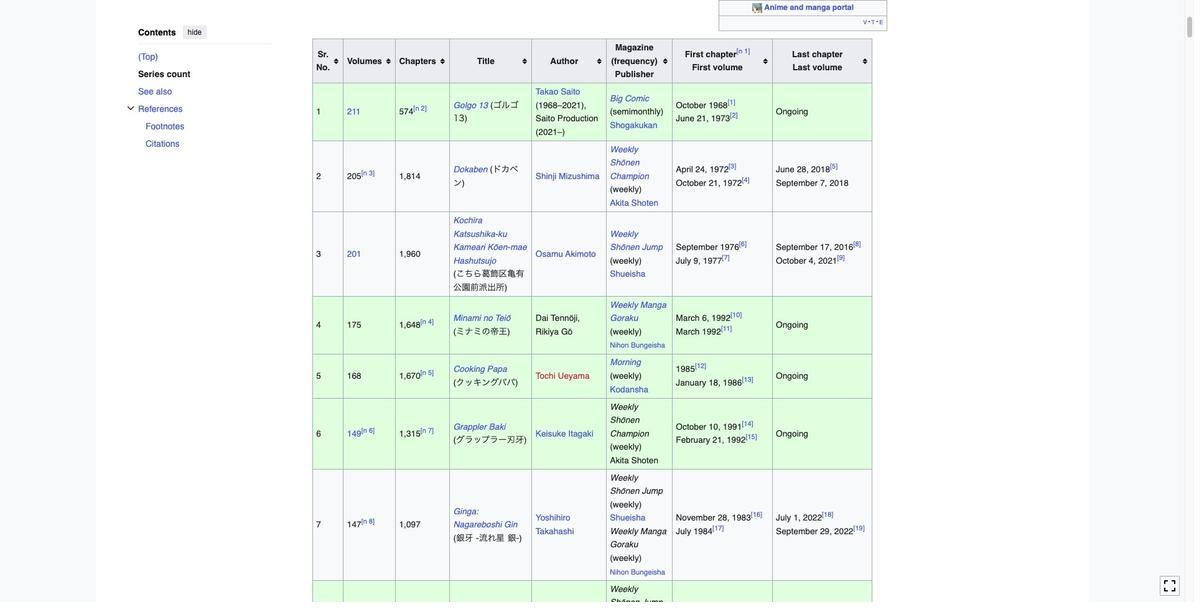 Task type: locate. For each thing, give the bounding box(es) containing it.
1992 inside march 6, 1992 [10]
[[712, 313, 731, 323]]

1992 for 6,
[[712, 313, 731, 323]]

october up the february at the right of page
[[676, 422, 707, 432]]

[n left 6]
[[362, 427, 367, 435]]

2018 inside june 28, 2018 [5]
[[811, 164, 830, 174]]

2 shōnen from the top
[[610, 242, 640, 252]]

volume inside last chapter last volume
[[813, 62, 843, 72]]

0 horizontal spatial saito
[[536, 113, 555, 123]]

shoten for october
[[632, 198, 659, 208]]

chapter for [n
[[706, 49, 737, 59]]

goraku up morning link
[[610, 313, 638, 323]]

contents
[[138, 27, 176, 37]]

title
[[477, 56, 495, 66]]

june down october 1968 [1]
[[676, 113, 695, 123]]

[n left 7]
[[421, 427, 426, 435]]

2 march from the top
[[676, 327, 700, 337]]

october 10, 1991 [14]
[[676, 420, 754, 432]]

september for september 1976 [6]
[[676, 242, 718, 252]]

september inside september 17, 2016 [8]
[[776, 242, 818, 252]]

september for september 7, 2018
[[776, 178, 818, 188]]

chapter inside first chapter [n 1]
[[706, 49, 737, 59]]

-
[[476, 534, 479, 543]]

5]
[[428, 369, 434, 378]]

1 shoten from the top
[[632, 198, 659, 208]]

[16] link
[[751, 512, 763, 520]]

2018 up 7,
[[811, 164, 830, 174]]

2 manga from the top
[[640, 527, 667, 537]]

1992 for 21,
[[727, 435, 746, 445]]

1 vertical spatial 2022
[[835, 527, 854, 537]]

2 shueisha link from the top
[[610, 513, 646, 523]]

[5]
[[830, 163, 838, 171]]

) left keisuke
[[524, 435, 527, 445]]

28, inside november 28, 1983 [16]
[[718, 513, 730, 523]]

2 goraku from the top
[[610, 540, 638, 550]]

1 vertical spatial champion
[[610, 429, 649, 439]]

0 vertical spatial bungeisha
[[631, 341, 666, 350]]

september down 1,
[[776, 527, 818, 537]]

13 down golgo
[[453, 114, 465, 123]]

3 weekly from the top
[[610, 300, 638, 310]]

1 vertical spatial march
[[676, 327, 700, 337]]

2022 right 29,
[[835, 527, 854, 537]]

ドカベ ン
[[453, 165, 519, 187]]

morning
[[610, 358, 641, 368]]

march 1992 [11]
[[676, 325, 732, 337]]

1 horizontal spatial 13
[[479, 100, 488, 110]]

1 chapter from the left
[[706, 49, 737, 59]]

1972 up october 21, 1972 [4]
[[710, 164, 729, 174]]

1 vertical spatial manga
[[640, 527, 667, 537]]

bungeisha inside weekly manga goraku (weekly) nihon bungeisha
[[631, 341, 666, 350]]

september
[[776, 178, 818, 188], [676, 242, 718, 252], [776, 242, 818, 252], [776, 527, 818, 537]]

1 nihon from the top
[[610, 341, 629, 350]]

first for first volume
[[692, 62, 711, 72]]

2 vertical spatial jump
[[642, 598, 663, 603]]

0 vertical spatial nihon
[[610, 341, 629, 350]]

1 horizontal spatial chapter
[[812, 49, 843, 59]]

) down dokaben link
[[462, 178, 465, 188]]

gō
[[561, 327, 573, 337]]

march for 6,
[[676, 313, 700, 323]]

nihon up weekly shōnen jump
[[610, 568, 629, 577]]

1,670
[[399, 371, 421, 381]]

shueisha link
[[610, 269, 646, 279], [610, 513, 646, 523]]

3 jump from the top
[[642, 598, 663, 603]]

publisher
[[615, 69, 654, 79]]

ongoing for 1991
[[776, 429, 809, 439]]

chapter for last
[[812, 49, 843, 59]]

june
[[676, 113, 695, 123], [776, 164, 795, 174]]

weekly manga goraku (weekly) nihon bungeisha
[[610, 300, 667, 350]]

0 horizontal spatial june
[[676, 113, 695, 123]]

september down june 28, 2018 [5]
[[776, 178, 818, 188]]

0 vertical spatial champion
[[610, 171, 649, 181]]

manga
[[640, 300, 667, 310], [640, 527, 667, 537]]

anime
[[765, 3, 788, 12]]

icon image
[[753, 3, 763, 13]]

1972 inside october 21, 1972 [4]
[[723, 178, 742, 188]]

2022 inside july 1, 2022 [18]
[[803, 513, 822, 523]]

1 shōnen from the top
[[610, 158, 640, 168]]

4 (weekly) from the top
[[610, 371, 642, 381]]

no.
[[316, 62, 330, 72]]

0 vertical spatial last
[[792, 49, 810, 59]]

march inside march 6, 1992 [10]
[[676, 313, 700, 323]]

july for 1,
[[776, 513, 792, 523]]

2022 for 1,
[[803, 513, 822, 523]]

takahashi
[[536, 527, 574, 537]]

1 akita from the top
[[610, 198, 629, 208]]

0 vertical spatial june
[[676, 113, 695, 123]]

october left 4,
[[776, 256, 807, 266]]

chapter inside last chapter last volume
[[812, 49, 843, 59]]

v t e
[[864, 17, 884, 26]]

21, for february
[[713, 435, 725, 445]]

0 horizontal spatial volume
[[713, 62, 743, 72]]

september up october 4, 2021 [9]
[[776, 242, 818, 252]]

0 vertical spatial 1992
[[712, 313, 731, 323]]

1 jump from the top
[[642, 242, 663, 252]]

bungeisha up weekly shōnen jump
[[631, 568, 666, 577]]

footnotes link
[[146, 117, 273, 135]]

june 21, 1973 [2]
[[676, 112, 738, 123]]

[n inside 1,648 [n 4]
[[421, 318, 426, 327]]

21, inside october 21, 1972 [4]
[[709, 178, 721, 188]]

0 vertical spatial 1972
[[710, 164, 729, 174]]

1 manga from the top
[[640, 300, 667, 310]]

0 vertical spatial 2018
[[811, 164, 830, 174]]

october inside october 10, 1991 [14]
[[676, 422, 707, 432]]

june inside june 28, 2018 [5]
[[776, 164, 795, 174]]

october 4, 2021 [9]
[[776, 254, 845, 266]]

21, down october 1968 [1]
[[697, 113, 709, 123]]

13 right golgo
[[479, 100, 488, 110]]

0 vertical spatial weekly shōnen champion (weekly) akita shoten
[[610, 144, 659, 208]]

october up june 21, 1973 [2]
[[676, 100, 707, 110]]

1992 down march 6, 1992 [10]
[[702, 327, 721, 337]]

ン
[[453, 178, 462, 187]]

1 vertical spatial akita
[[610, 456, 629, 465]]

1 champion from the top
[[610, 171, 649, 181]]

2 akita from the top
[[610, 456, 629, 465]]

nihon bungeisha link
[[610, 341, 666, 350], [610, 568, 666, 577]]

july inside july 1984 [17]
[[676, 527, 691, 537]]

sr. no.
[[316, 49, 330, 72]]

1 vertical spatial nihon bungeisha link
[[610, 568, 666, 577]]

september up 9,
[[676, 242, 718, 252]]

magazine
[[615, 42, 654, 52]]

march left 6,
[[676, 313, 700, 323]]

2022 for 29,
[[835, 527, 854, 537]]

shōnen for keisuke itagaki
[[610, 415, 640, 425]]

4 shōnen from the top
[[610, 486, 640, 496]]

28, for 2018
[[797, 164, 809, 174]]

september inside september 29, 2022 [19]
[[776, 527, 818, 537]]

211
[[347, 107, 361, 117]]

1 shueisha link from the top
[[610, 269, 646, 279]]

0 vertical spatial shueisha
[[610, 269, 646, 279]]

[n left 4] in the left of the page
[[421, 318, 426, 327]]

0 vertical spatial saito
[[561, 87, 580, 97]]

saito up "(2021–)"
[[536, 113, 555, 123]]

28, inside june 28, 2018 [5]
[[797, 164, 809, 174]]

1992 down 1991
[[727, 435, 746, 445]]

2 jump from the top
[[642, 486, 663, 496]]

[6]
[[739, 241, 747, 249]]

1 vertical spatial 1972
[[723, 178, 742, 188]]

1,814
[[399, 171, 421, 181]]

こちら葛飾区亀有
[[456, 270, 525, 278]]

28, up '[17]' link
[[718, 513, 730, 523]]

[n inside 205 [n 3]
[[362, 170, 367, 178]]

1 goraku from the top
[[610, 313, 638, 323]]

0 vertical spatial march
[[676, 313, 700, 323]]

0 vertical spatial july
[[676, 256, 691, 266]]

first volume
[[692, 62, 743, 72]]

24,
[[696, 164, 708, 174]]

june inside june 21, 1973 [2]
[[676, 113, 695, 123]]

1 vertical spatial goraku
[[610, 540, 638, 550]]

kameari
[[453, 242, 485, 252]]

goraku up weekly shōnen jump
[[610, 540, 638, 550]]

1 horizontal spatial 2022
[[835, 527, 854, 537]]

2 weekly from the top
[[610, 229, 638, 239]]

[n for 147
[[362, 518, 367, 526]]

0 horizontal spatial chapter
[[706, 49, 737, 59]]

[n for 574
[[414, 105, 419, 113]]

[n for 1,670
[[421, 369, 426, 378]]

2022 up september 29, 2022 [19] at right bottom
[[803, 513, 822, 523]]

rikiya
[[536, 327, 559, 337]]

(weekly) inside 'morning (weekly) kodansha'
[[610, 371, 642, 381]]

october down april
[[676, 178, 707, 188]]

shoten for february
[[632, 456, 659, 465]]

nihon inside weekly shōnen jump (weekly) shueisha weekly manga goraku (weekly) nihon bungeisha
[[610, 568, 629, 577]]

july inside july 9, 1977 [7]
[[676, 256, 691, 266]]

1 vertical spatial july
[[776, 513, 792, 523]]

0 vertical spatial first
[[685, 49, 704, 59]]

july left 1,
[[776, 513, 792, 523]]

1 horizontal spatial june
[[776, 164, 795, 174]]

itagaki
[[569, 429, 594, 439]]

1992
[[712, 313, 731, 323], [702, 327, 721, 337], [727, 435, 746, 445]]

january
[[676, 378, 707, 388]]

march inside march 1992 [11]
[[676, 327, 700, 337]]

7 weekly from the top
[[610, 584, 638, 594]]

jump for weekly shōnen jump (weekly) shueisha
[[642, 242, 663, 252]]

21, inside june 21, 1973 [2]
[[697, 113, 709, 123]]

0 vertical spatial 13
[[479, 100, 488, 110]]

references link
[[138, 100, 273, 117]]

1 vertical spatial saito
[[536, 113, 555, 123]]

(weekly) inside weekly manga goraku (weekly) nihon bungeisha
[[610, 327, 642, 337]]

[8]
[[854, 241, 861, 249]]

[n left 5]
[[421, 369, 426, 378]]

1 vertical spatial first
[[692, 62, 711, 72]]

1972 inside april 24, 1972 [3]
[[710, 164, 729, 174]]

) down teiō
[[508, 327, 510, 337]]

1 vertical spatial nihon
[[610, 568, 629, 577]]

0 vertical spatial shueisha link
[[610, 269, 646, 279]]

nihon bungeisha link up weekly shōnen jump
[[610, 568, 666, 577]]

bungeisha up morning
[[631, 341, 666, 350]]

chapter down manga in the top right of the page
[[812, 49, 843, 59]]

0 horizontal spatial 2022
[[803, 513, 822, 523]]

chapter up first volume
[[706, 49, 737, 59]]

0 vertical spatial 28,
[[797, 164, 809, 174]]

first down first chapter [n 1]
[[692, 62, 711, 72]]

2 chapter from the left
[[812, 49, 843, 59]]

1992 inside february 21, 1992 [15]
[[727, 435, 746, 445]]

volume down first chapter [n 1]
[[713, 62, 743, 72]]

2 champion from the top
[[610, 429, 649, 439]]

6 (weekly) from the top
[[610, 500, 642, 510]]

jump for weekly shōnen jump (weekly) shueisha weekly manga goraku (weekly) nihon bungeisha
[[642, 486, 663, 496]]

[n inside 1,670 [n 5]
[[421, 369, 426, 378]]

0 vertical spatial shoten
[[632, 198, 659, 208]]

0 vertical spatial goraku
[[610, 313, 638, 323]]

2 shueisha from the top
[[610, 513, 646, 523]]

[n left 2]
[[414, 105, 419, 113]]

) down こちら葛飾区亀有
[[505, 282, 508, 292]]

2 vertical spatial 1992
[[727, 435, 746, 445]]

8]
[[369, 518, 375, 526]]

1 vertical spatial jump
[[642, 486, 663, 496]]

2018 right 7,
[[830, 178, 849, 188]]

july for 1984
[[676, 527, 691, 537]]

2 nihon from the top
[[610, 568, 629, 577]]

1992 up [11] link on the bottom right of the page
[[712, 313, 731, 323]]

[8] link
[[854, 241, 861, 249]]

champion up the akita shoten link
[[610, 171, 649, 181]]

kochira katsushika-ku kameari kōen-mae hashutsujo
[[453, 215, 527, 266]]

1 bungeisha from the top
[[631, 341, 666, 350]]

2 bungeisha from the top
[[631, 568, 666, 577]]

[n left 1]
[[737, 47, 743, 56]]

[n inside 1,315 [n 7]
[[421, 427, 426, 435]]

july inside july 1, 2022 [18]
[[776, 513, 792, 523]]

2 ongoing from the top
[[776, 320, 809, 330]]

shinji mizushima link
[[536, 171, 600, 181]]

1 vertical spatial bungeisha
[[631, 568, 666, 577]]

october inside october 21, 1972 [4]
[[676, 178, 707, 188]]

) left tochi
[[515, 378, 518, 388]]

jump inside weekly shōnen jump (weekly) shueisha weekly manga goraku (weekly) nihon bungeisha
[[642, 486, 663, 496]]

)
[[465, 113, 468, 123], [462, 178, 465, 188], [505, 282, 508, 292], [508, 327, 510, 337], [515, 378, 518, 388], [524, 435, 527, 445], [519, 533, 522, 543]]

[19]
[[854, 525, 865, 533]]

shogakukan link
[[610, 120, 658, 130]]

3 (weekly) from the top
[[610, 327, 642, 337]]

june up september 7, 2018
[[776, 164, 795, 174]]

[9] link
[[838, 254, 845, 262]]

volume down manga in the top right of the page
[[813, 62, 843, 72]]

1 vertical spatial weekly shōnen champion (weekly) akita shoten
[[610, 402, 659, 465]]

0 vertical spatial nihon bungeisha link
[[610, 341, 666, 350]]

1 vertical spatial 28,
[[718, 513, 730, 523]]

) inside cooking papa ( クッキングパパ )
[[515, 378, 518, 388]]

1972 down [3]
[[723, 178, 742, 188]]

jump inside weekly shōnen jump
[[642, 598, 663, 603]]

1 vertical spatial 21,
[[709, 178, 721, 188]]

[n left the 3]
[[362, 170, 367, 178]]

champion down kodansha link
[[610, 429, 649, 439]]

ongoing for 1992
[[776, 320, 809, 330]]

1 weekly shōnen champion (weekly) akita shoten from the top
[[610, 144, 659, 208]]

jump inside weekly shōnen jump (weekly) shueisha
[[642, 242, 663, 252]]

kōen-
[[488, 242, 510, 252]]

0 horizontal spatial 13
[[453, 114, 465, 123]]

[n inside 574 [n 2]
[[414, 105, 419, 113]]

october inside october 4, 2021 [9]
[[776, 256, 807, 266]]

7 (weekly) from the top
[[610, 553, 642, 563]]

weekly shōnen jump
[[610, 584, 663, 603]]

5
[[316, 371, 321, 381]]

[n for 205
[[362, 170, 367, 178]]

bungeisha inside weekly shōnen jump (weekly) shueisha weekly manga goraku (weekly) nihon bungeisha
[[631, 568, 666, 577]]

2 shoten from the top
[[632, 456, 659, 465]]

0 vertical spatial 2022
[[803, 513, 822, 523]]

205 [n 3]
[[347, 170, 375, 181]]

shueisha for weekly shōnen jump (weekly) shueisha weekly manga goraku (weekly) nihon bungeisha
[[610, 513, 646, 523]]

saito up (1968–2021),
[[561, 87, 580, 97]]

0 vertical spatial 21,
[[697, 113, 709, 123]]

13
[[479, 100, 488, 110], [453, 114, 465, 123]]

2 volume from the left
[[813, 62, 843, 72]]

4 ongoing from the top
[[776, 429, 809, 439]]

[13]
[[742, 376, 754, 384]]

1 horizontal spatial 28,
[[797, 164, 809, 174]]

1992 inside march 1992 [11]
[[702, 327, 721, 337]]

1 vertical spatial 1992
[[702, 327, 721, 337]]

1 horizontal spatial volume
[[813, 62, 843, 72]]

first up first volume
[[685, 49, 704, 59]]

[10] link
[[731, 312, 742, 320]]

( inside cooking papa ( クッキングパパ )
[[453, 378, 456, 388]]

2018
[[811, 164, 830, 174], [830, 178, 849, 188]]

( こちら葛飾区亀有 公園前派出所
[[453, 269, 525, 292]]

t
[[872, 17, 875, 26]]

0 vertical spatial jump
[[642, 242, 663, 252]]

13 inside ゴルゴ 13
[[453, 114, 465, 123]]

manga down weekly shōnen jump (weekly) shueisha
[[640, 300, 667, 310]]

nihon bungeisha link up morning
[[610, 341, 666, 350]]

1 march from the top
[[676, 313, 700, 323]]

weekly shōnen champion (weekly) akita shoten down kodansha link
[[610, 402, 659, 465]]

1 shueisha from the top
[[610, 269, 646, 279]]

first inside first chapter [n 1]
[[685, 49, 704, 59]]

[11] link
[[721, 325, 732, 333]]

2 (weekly) from the top
[[610, 256, 642, 266]]

2021
[[819, 256, 838, 266]]

shōnen inside weekly shōnen jump (weekly) shueisha
[[610, 242, 640, 252]]

minami
[[453, 313, 481, 323]]

weekly shōnen champion (weekly) akita shoten left april
[[610, 144, 659, 208]]

1 vertical spatial shoten
[[632, 456, 659, 465]]

7
[[316, 520, 321, 530]]

september inside the september 1976 [6]
[[676, 242, 718, 252]]

march down march 6, 1992 [10]
[[676, 327, 700, 337]]

21, down april 24, 1972 [3]
[[709, 178, 721, 188]]

[n left 8] on the left of page
[[362, 518, 367, 526]]

nihon up morning link
[[610, 341, 629, 350]]

[2] link
[[730, 112, 738, 120]]

2 weekly shōnen champion (weekly) akita shoten from the top
[[610, 402, 659, 465]]

july down november
[[676, 527, 691, 537]]

1976
[[720, 242, 739, 252]]

ongoing for [1]
[[776, 107, 809, 117]]

5 shōnen from the top
[[610, 598, 640, 603]]

銀-
[[508, 534, 519, 543]]

) right 流れ星
[[519, 533, 522, 543]]

october inside october 1968 [1]
[[676, 100, 707, 110]]

2022 inside september 29, 2022 [19]
[[835, 527, 854, 537]]

0 horizontal spatial 28,
[[718, 513, 730, 523]]

1 horizontal spatial saito
[[561, 87, 580, 97]]

osamu
[[536, 249, 563, 259]]

1 vertical spatial 2018
[[830, 178, 849, 188]]

1 vertical spatial shueisha
[[610, 513, 646, 523]]

1,670 [n 5]
[[399, 369, 434, 381]]

3 ongoing from the top
[[776, 371, 809, 381]]

ginga:
[[453, 506, 479, 516]]

[n inside 147 [n 8]
[[362, 518, 367, 526]]

2 vertical spatial 21,
[[713, 435, 725, 445]]

shueisha inside weekly shōnen jump (weekly) shueisha weekly manga goraku (weekly) nihon bungeisha
[[610, 513, 646, 523]]

0 vertical spatial akita
[[610, 198, 629, 208]]

count
[[167, 69, 191, 79]]

july left 9,
[[676, 256, 691, 266]]

21, inside february 21, 1992 [15]
[[713, 435, 725, 445]]

1 vertical spatial 13
[[453, 114, 465, 123]]

( inside grappler baki ( グラップラー刃牙 )
[[453, 435, 456, 445]]

1 vertical spatial june
[[776, 164, 795, 174]]

2 vertical spatial july
[[676, 527, 691, 537]]

manga left july 1984 [17]
[[640, 527, 667, 537]]

shueisha inside weekly shōnen jump (weekly) shueisha
[[610, 269, 646, 279]]

1 vertical spatial shueisha link
[[610, 513, 646, 523]]

3 shōnen from the top
[[610, 415, 640, 425]]

january 18, 1986 [13]
[[676, 376, 754, 388]]

0 vertical spatial manga
[[640, 300, 667, 310]]

osamu akimoto
[[536, 249, 596, 259]]

september 29, 2022 [19]
[[776, 525, 865, 537]]

1 ongoing from the top
[[776, 107, 809, 117]]

21, down 10,
[[713, 435, 725, 445]]

13 for ゴルゴ 13
[[453, 114, 465, 123]]

28, up september 7, 2018
[[797, 164, 809, 174]]



Task type: describe. For each thing, give the bounding box(es) containing it.
last chapter last volume
[[792, 49, 843, 72]]

shōnen for shinji mizushima
[[610, 158, 640, 168]]

2018 for 28,
[[811, 164, 830, 174]]

november 28, 1983 [16]
[[676, 512, 763, 523]]

211 link
[[347, 107, 361, 117]]

6
[[316, 429, 321, 439]]

7,
[[820, 178, 828, 188]]

[n 6] link
[[362, 427, 375, 435]]

149 [n 6]
[[347, 427, 375, 439]]

golgo 13
[[453, 100, 488, 110]]

shueisha for weekly shōnen jump (weekly) shueisha
[[610, 269, 646, 279]]

takao saito link
[[536, 87, 580, 97]]

(frequency)
[[611, 56, 658, 66]]

cooking
[[453, 364, 485, 374]]

june 28, 2018 [5]
[[776, 163, 838, 174]]

champion for itagaki
[[610, 429, 649, 439]]

weekly shōnen champion link
[[610, 144, 649, 181]]

1,648 [n 4]
[[399, 318, 434, 330]]

1973
[[711, 113, 730, 123]]

[17] link
[[713, 525, 724, 533]]

[n 4] link
[[421, 318, 434, 327]]

[n 3] link
[[362, 170, 375, 178]]

february
[[676, 435, 710, 445]]

jump for weekly shōnen jump
[[642, 598, 663, 603]]

1]
[[745, 47, 750, 56]]

goraku inside weekly manga goraku (weekly) nihon bungeisha
[[610, 313, 638, 323]]

october for 4,
[[776, 256, 807, 266]]

shueisha link for yoshihiro takahashi
[[610, 513, 646, 523]]

1972 for 21,
[[723, 178, 742, 188]]

manga inside weekly shōnen jump (weekly) shueisha weekly manga goraku (weekly) nihon bungeisha
[[640, 527, 667, 537]]

golgo
[[453, 100, 476, 110]]

manga inside weekly manga goraku (weekly) nihon bungeisha
[[640, 300, 667, 310]]

18,
[[709, 378, 721, 388]]

first for first chapter [n 1]
[[685, 49, 704, 59]]

21, for june
[[697, 113, 709, 123]]

june for 21,
[[676, 113, 695, 123]]

[n inside '149 [n 6]'
[[362, 427, 367, 435]]

minami no teiō ( ミナミの帝王 )
[[453, 313, 511, 337]]

[7] link
[[722, 254, 730, 262]]

shōnen for osamu akimoto
[[610, 242, 640, 252]]

grappler baki link
[[453, 422, 506, 432]]

ゴルゴ 13
[[453, 101, 519, 123]]

april
[[676, 164, 693, 174]]

1972 for 24,
[[710, 164, 729, 174]]

october for 1968
[[676, 100, 707, 110]]

1977
[[703, 256, 722, 266]]

fullscreen image
[[1164, 580, 1177, 593]]

t link
[[872, 17, 875, 26]]

3]
[[369, 170, 375, 178]]

2 nihon bungeisha link from the top
[[610, 568, 666, 577]]

13 for golgo 13
[[479, 100, 488, 110]]

[18]
[[822, 512, 834, 520]]

21, for october
[[709, 178, 721, 188]]

shōnen inside weekly shōnen jump
[[610, 598, 640, 603]]

e
[[880, 17, 884, 26]]

october 1968 [1]
[[676, 98, 736, 110]]

x small image
[[127, 104, 134, 112]]

[2]
[[730, 112, 738, 120]]

shinji mizushima
[[536, 171, 600, 181]]

shueisha link for osamu akimoto
[[610, 269, 646, 279]]

) inside minami no teiō ( ミナミの帝王 )
[[508, 327, 510, 337]]

[6] link
[[739, 241, 747, 249]]

574
[[399, 107, 414, 117]]

( inside minami no teiō ( ミナミの帝王 )
[[453, 327, 456, 337]]

dokaben link
[[453, 164, 488, 174]]

[n for 1,648
[[421, 318, 426, 327]]

2018 for 7,
[[830, 178, 849, 188]]

5 (weekly) from the top
[[610, 442, 642, 452]]

comic
[[625, 93, 649, 103]]

weekly shōnen champion (weekly) akita shoten for shinji mizushima
[[610, 144, 659, 208]]

[10]
[[731, 312, 742, 320]]

goraku inside weekly shōnen jump (weekly) shueisha weekly manga goraku (weekly) nihon bungeisha
[[610, 540, 638, 550]]

kodansha link
[[610, 384, 649, 394]]

tochi
[[536, 371, 556, 381]]

and
[[790, 3, 804, 12]]

[n inside first chapter [n 1]
[[737, 47, 743, 56]]

6,
[[702, 313, 710, 323]]

流れ星
[[479, 534, 505, 543]]

(top)
[[138, 51, 158, 61]]

1991
[[723, 422, 742, 432]]

1 weekly from the top
[[610, 144, 638, 154]]

yoshihiro takahashi
[[536, 513, 574, 537]]

kodansha
[[610, 384, 649, 394]]

osamu akimoto link
[[536, 249, 596, 259]]

champion for mizushima
[[610, 171, 649, 181]]

1 vertical spatial last
[[793, 62, 810, 72]]

akita for itagaki
[[610, 456, 629, 465]]

series count
[[138, 69, 191, 79]]

also
[[156, 86, 172, 96]]

weekly inside weekly shōnen jump (weekly) shueisha
[[610, 229, 638, 239]]

1 volume from the left
[[713, 62, 743, 72]]

march 6, 1992 [10]
[[676, 312, 742, 323]]

production
[[558, 113, 599, 123]]

nihon inside weekly manga goraku (weekly) nihon bungeisha
[[610, 341, 629, 350]]

[n for 1,315
[[421, 427, 426, 435]]

[13] link
[[742, 376, 754, 384]]

6 weekly from the top
[[610, 527, 638, 537]]

yoshihiro takahashi link
[[536, 513, 574, 537]]

147
[[347, 520, 362, 530]]

kochira
[[453, 215, 482, 225]]

baki
[[489, 422, 506, 432]]

[4] link
[[742, 176, 750, 184]]

shōnen inside weekly shōnen jump (weekly) shueisha weekly manga goraku (weekly) nihon bungeisha
[[610, 486, 640, 496]]

[12]
[[695, 363, 707, 371]]

hide
[[188, 28, 202, 37]]

weekly inside weekly manga goraku (weekly) nihon bungeisha
[[610, 300, 638, 310]]

( inside ginga: nagareboshi gin ( 銀牙 -流れ星 銀- )
[[453, 533, 456, 543]]

february 21, 1992 [15]
[[676, 434, 757, 445]]

weekly shōnen jump link
[[610, 229, 663, 252]]

17,
[[820, 242, 832, 252]]

1,315
[[399, 429, 421, 439]]

1 nihon bungeisha link from the top
[[610, 341, 666, 350]]

( inside ( こちら葛飾区亀有 公園前派出所
[[453, 269, 456, 279]]

28, for 1983
[[718, 513, 730, 523]]

1983
[[732, 513, 751, 523]]

[3] link
[[729, 163, 737, 171]]

dai
[[536, 313, 549, 323]]

july for 9,
[[676, 256, 691, 266]]

) inside grappler baki ( グラップラー刃牙 )
[[524, 435, 527, 445]]

149
[[347, 429, 362, 439]]

footnotes
[[146, 121, 184, 131]]

1986
[[723, 378, 742, 388]]

1,960
[[399, 249, 421, 259]]

akita for mizushima
[[610, 198, 629, 208]]

149 link
[[347, 429, 362, 439]]

minami no teiō link
[[453, 313, 511, 323]]

29,
[[820, 527, 832, 537]]

references
[[138, 104, 183, 114]]

october for 21,
[[676, 178, 707, 188]]

5 weekly from the top
[[610, 473, 638, 483]]

1 (weekly) from the top
[[610, 185, 642, 195]]

weekly inside weekly shōnen jump
[[610, 584, 638, 594]]

citations link
[[146, 135, 273, 152]]

9,
[[694, 256, 701, 266]]

keisuke itagaki link
[[536, 429, 594, 439]]

september for september 17, 2016 [8]
[[776, 242, 818, 252]]

september for september 29, 2022 [19]
[[776, 527, 818, 537]]

june for 28,
[[776, 164, 795, 174]]

first chapter [n 1]
[[685, 47, 750, 59]]

october for 10,
[[676, 422, 707, 432]]

(weekly) inside weekly shōnen jump (weekly) shueisha
[[610, 256, 642, 266]]

) down golgo
[[465, 113, 468, 123]]

weekly shōnen champion (weekly) akita shoten for keisuke itagaki
[[610, 402, 659, 465]]

keisuke itagaki
[[536, 429, 594, 439]]

574 [n 2]
[[399, 105, 427, 117]]

ドカベ
[[493, 165, 519, 174]]

[7]
[[722, 254, 730, 262]]

1,315 [n 7]
[[399, 427, 434, 439]]

shogakukan
[[610, 120, 658, 130]]

1985 [12]
[[676, 363, 707, 374]]

november
[[676, 513, 716, 523]]

ginga: nagareboshi gin ( 銀牙 -流れ星 銀- )
[[453, 506, 522, 543]]

march for 1992
[[676, 327, 700, 337]]

) inside ginga: nagareboshi gin ( 銀牙 -流れ星 銀- )
[[519, 533, 522, 543]]

4 weekly from the top
[[610, 402, 638, 412]]



Task type: vqa. For each thing, say whether or not it's contained in the screenshot.
2013 People's
no



